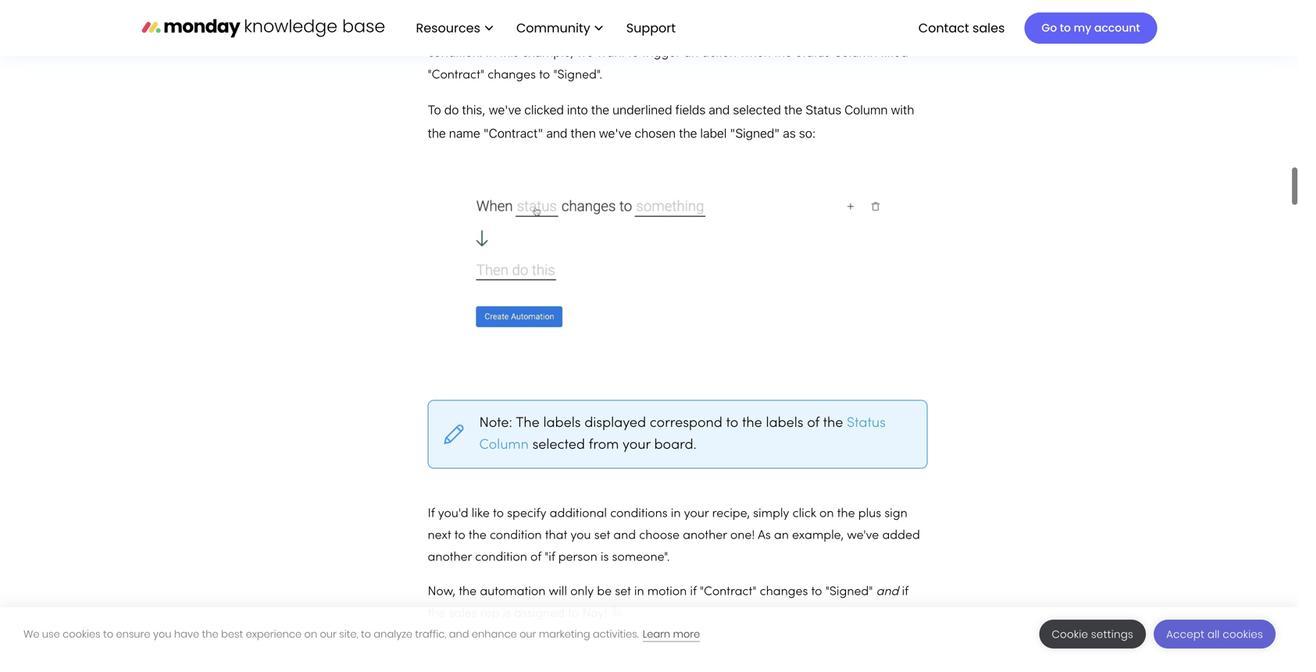 Task type: vqa. For each thing, say whether or not it's contained in the screenshot.
Due to the right
no



Task type: locate. For each thing, give the bounding box(es) containing it.
our left site,
[[320, 628, 337, 642]]

the inside dialog
[[202, 628, 218, 642]]

picked
[[614, 26, 650, 38]]

of inside if you'd like to specify additional conditions in your recipe, simply click on the plus sign next to the condition that you set and choose another one! as an example, we've added another condition of "if person is someone".
[[530, 552, 541, 564]]

0 horizontal spatial is
[[503, 608, 511, 620]]

another
[[683, 530, 727, 542], [428, 552, 472, 564]]

in inside if you'd like to specify additional conditions in your recipe, simply click on the plus sign next to the condition that you set and choose another one! as an example, we've added another condition of "if person is someone".
[[671, 508, 681, 520]]

selected down "when"
[[733, 102, 781, 117]]

0 vertical spatial we've
[[489, 102, 521, 117]]

0 horizontal spatial "signed"
[[730, 126, 780, 141]]

the
[[512, 26, 530, 38], [774, 48, 792, 59], [591, 102, 609, 117], [784, 102, 802, 117], [428, 126, 446, 141], [679, 126, 697, 141], [742, 417, 762, 430], [823, 417, 843, 430], [837, 508, 855, 520], [469, 530, 487, 542], [459, 587, 477, 598], [428, 608, 446, 620], [202, 628, 218, 642]]

1 vertical spatial will
[[549, 587, 567, 598]]

sales right "contact"
[[973, 19, 1005, 37]]

1 horizontal spatial on
[[494, 26, 509, 38]]

1 horizontal spatial will
[[745, 26, 763, 38]]

your down displayed
[[623, 439, 651, 452]]

click
[[793, 508, 816, 520]]

status inside to do this, we've clicked into the underlined fields and selected the status column with the name "contract" and then we've chosen the label "signed" as so:
[[806, 102, 841, 117]]

my
[[1074, 20, 1091, 36]]

example,
[[522, 48, 573, 59], [792, 530, 844, 542]]

1 vertical spatial an
[[774, 530, 789, 542]]

if
[[428, 508, 435, 520]]

contact sales link
[[911, 15, 1013, 42]]

1 vertical spatial column
[[845, 102, 888, 117]]

changes down the "this"
[[488, 70, 536, 81]]

set
[[594, 530, 610, 542], [615, 587, 631, 598]]

motion
[[647, 587, 687, 598]]

1 horizontal spatial trigger
[[642, 48, 680, 59]]

cookie settings
[[1052, 628, 1133, 642]]

will left only
[[549, 587, 567, 598]]

0 vertical spatial then
[[766, 26, 791, 38]]

0 horizontal spatial set
[[594, 530, 610, 542]]

1 vertical spatial example,
[[792, 530, 844, 542]]

is right the rep
[[503, 608, 511, 620]]

to inside if the sales rep is assigned to noy! 💥
[[568, 608, 579, 620]]

1 horizontal spatial sales
[[973, 19, 1005, 37]]

0 vertical spatial "contract"
[[428, 70, 484, 81]]

1 horizontal spatial if
[[902, 587, 908, 598]]

1 horizontal spatial is
[[601, 552, 609, 564]]

changes down as
[[760, 587, 808, 598]]

"contract" down clicked
[[483, 126, 543, 141]]

1 horizontal spatial set
[[615, 587, 631, 598]]

if
[[690, 587, 697, 598], [902, 587, 908, 598]]

1 if from the left
[[690, 587, 697, 598]]

0 vertical spatial changes
[[488, 70, 536, 81]]

on inside depending on the trigger you've picked in step one, you will then need to select a condition. in this example, we want to trigger an action when the status column titled "contract" changes to "signed".
[[494, 26, 509, 38]]

all
[[1208, 628, 1220, 642]]

0 vertical spatial of
[[807, 417, 819, 430]]

"signed" inside to do this, we've clicked into the underlined fields and selected the status column with the name "contract" and then we've chosen the label "signed" as so:
[[730, 126, 780, 141]]

your left 'recipe,'
[[684, 508, 709, 520]]

column down 'select'
[[833, 48, 877, 59]]

1 horizontal spatial an
[[774, 530, 789, 542]]

you left "have"
[[153, 628, 171, 642]]

0 horizontal spatial in
[[634, 587, 644, 598]]

1 vertical spatial then
[[571, 126, 596, 141]]

you up action
[[721, 26, 742, 38]]

in left step
[[654, 26, 664, 38]]

if right motion
[[690, 587, 697, 598]]

0 vertical spatial another
[[683, 530, 727, 542]]

"signed"
[[730, 126, 780, 141], [825, 587, 873, 598]]

contact
[[918, 19, 969, 37]]

to
[[428, 102, 441, 117]]

2 horizontal spatial you
[[721, 26, 742, 38]]

we've down plus
[[847, 530, 879, 542]]

2 vertical spatial status
[[847, 417, 886, 430]]

labels
[[543, 417, 581, 430], [766, 417, 803, 430]]

cpt2112161433 1142x531.gif image
[[428, 638, 928, 662]]

specify
[[507, 508, 546, 520]]

set down the additional
[[594, 530, 610, 542]]

changes
[[488, 70, 536, 81], [760, 587, 808, 598]]

use
[[42, 628, 60, 642]]

site,
[[339, 628, 358, 642]]

0 vertical spatial you
[[721, 26, 742, 38]]

will up "when"
[[745, 26, 763, 38]]

0 horizontal spatial your
[[623, 439, 651, 452]]

next
[[428, 530, 451, 542]]

1 vertical spatial status
[[806, 102, 841, 117]]

1 vertical spatial condition
[[475, 552, 527, 564]]

0 horizontal spatial sales
[[449, 608, 477, 620]]

1 horizontal spatial then
[[766, 26, 791, 38]]

status column link
[[479, 417, 886, 452]]

do
[[444, 102, 459, 117]]

when
[[740, 48, 771, 59]]

2 horizontal spatial we've
[[847, 530, 879, 542]]

and right traffic,
[[449, 628, 469, 642]]

in up choose
[[671, 508, 681, 520]]

"contract" down condition. at the top left
[[428, 70, 484, 81]]

sign
[[885, 508, 907, 520]]

0 vertical spatial your
[[623, 439, 651, 452]]

in inside depending on the trigger you've picked in step one, you will then need to select a condition. in this example, we want to trigger an action when the status column titled "contract" changes to "signed".
[[654, 26, 664, 38]]

2 if from the left
[[902, 587, 908, 598]]

if down added
[[902, 587, 908, 598]]

account
[[1094, 20, 1140, 36]]

with
[[891, 102, 914, 117]]

we've
[[489, 102, 521, 117], [599, 126, 631, 141], [847, 530, 879, 542]]

1 horizontal spatial we've
[[599, 126, 631, 141]]

cookies
[[63, 628, 100, 642], [1223, 628, 1263, 642]]

0 horizontal spatial on
[[304, 628, 317, 642]]

action
[[702, 48, 737, 59]]

0 vertical spatial sales
[[973, 19, 1005, 37]]

example, down the community
[[522, 48, 573, 59]]

example, inside depending on the trigger you've picked in step one, you will then need to select a condition. in this example, we want to trigger an action when the status column titled "contract" changes to "signed".
[[522, 48, 573, 59]]

we use cookies to ensure you have the best experience on our site, to analyze traffic, and enhance our marketing activities. learn more
[[23, 628, 700, 642]]

cookies right use
[[63, 628, 100, 642]]

2 labels from the left
[[766, 417, 803, 430]]

selected down the on the left bottom of the page
[[532, 439, 585, 452]]

2 vertical spatial on
[[304, 628, 317, 642]]

to inside main element
[[1060, 20, 1071, 36]]

is right person
[[601, 552, 609, 564]]

1 vertical spatial you
[[571, 530, 591, 542]]

and down conditions
[[613, 530, 636, 542]]

learn more link
[[643, 628, 700, 643]]

dialog containing cookie settings
[[0, 608, 1299, 662]]

1 vertical spatial selected
[[532, 439, 585, 452]]

in
[[654, 26, 664, 38], [671, 508, 681, 520], [634, 587, 644, 598]]

"signed".
[[553, 70, 602, 81]]

1 horizontal spatial you
[[571, 530, 591, 542]]

cookies inside button
[[1223, 628, 1263, 642]]

1 horizontal spatial labels
[[766, 417, 803, 430]]

sales left the rep
[[449, 608, 477, 620]]

1 vertical spatial on
[[819, 508, 834, 520]]

dialog
[[0, 608, 1299, 662]]

0 horizontal spatial cookies
[[63, 628, 100, 642]]

0 horizontal spatial our
[[320, 628, 337, 642]]

0 vertical spatial will
[[745, 26, 763, 38]]

2 our from the left
[[520, 628, 536, 642]]

1 horizontal spatial in
[[654, 26, 664, 38]]

accept
[[1166, 628, 1205, 642]]

like
[[472, 508, 490, 520]]

0 vertical spatial in
[[654, 26, 664, 38]]

1 vertical spatial in
[[671, 508, 681, 520]]

an
[[684, 48, 698, 59], [774, 530, 789, 542]]

column left with
[[845, 102, 888, 117]]

you'd
[[438, 508, 468, 520]]

0 vertical spatial selected
[[733, 102, 781, 117]]

0 horizontal spatial if
[[690, 587, 697, 598]]

1 horizontal spatial cookies
[[1223, 628, 1263, 642]]

0 vertical spatial status
[[795, 48, 830, 59]]

0 vertical spatial example,
[[522, 48, 573, 59]]

2 vertical spatial you
[[153, 628, 171, 642]]

2 cookies from the left
[[1223, 628, 1263, 642]]

on right experience
[[304, 628, 317, 642]]

cookies for all
[[1223, 628, 1263, 642]]

1 vertical spatial your
[[684, 508, 709, 520]]

and
[[709, 102, 730, 117], [546, 126, 567, 141], [613, 530, 636, 542], [876, 587, 899, 598], [449, 628, 469, 642]]

0 vertical spatial an
[[684, 48, 698, 59]]

marketing
[[539, 628, 590, 642]]

0 vertical spatial is
[[601, 552, 609, 564]]

another down next
[[428, 552, 472, 564]]

condition down the "specify"
[[490, 530, 542, 542]]

status inside 'status column'
[[847, 417, 886, 430]]

"contract" down one!
[[700, 587, 756, 598]]

an inside depending on the trigger you've picked in step one, you will then need to select a condition. in this example, we want to trigger an action when the status column titled "contract" changes to "signed".
[[684, 48, 698, 59]]

condition
[[490, 530, 542, 542], [475, 552, 527, 564]]

on up the "this"
[[494, 26, 509, 38]]

trigger down support
[[642, 48, 680, 59]]

will
[[745, 26, 763, 38], [549, 587, 567, 598]]

2 vertical spatial "contract"
[[700, 587, 756, 598]]

example, down the click
[[792, 530, 844, 542]]

0 vertical spatial column
[[833, 48, 877, 59]]

condition up automation
[[475, 552, 527, 564]]

an down step
[[684, 48, 698, 59]]

set right be
[[615, 587, 631, 598]]

you
[[721, 26, 742, 38], [571, 530, 591, 542], [153, 628, 171, 642]]

0 horizontal spatial will
[[549, 587, 567, 598]]

go
[[1042, 20, 1057, 36]]

cookies right all
[[1223, 628, 1263, 642]]

changes inside depending on the trigger you've picked in step one, you will then need to select a condition. in this example, we want to trigger an action when the status column titled "contract" changes to "signed".
[[488, 70, 536, 81]]

and up the 'label'
[[709, 102, 730, 117]]

then down into
[[571, 126, 596, 141]]

another down 'recipe,'
[[683, 530, 727, 542]]

our down assigned
[[520, 628, 536, 642]]

depending
[[428, 26, 491, 38]]

community link
[[508, 15, 611, 42]]

1 vertical spatial of
[[530, 552, 541, 564]]

0 vertical spatial "signed"
[[730, 126, 780, 141]]

1 horizontal spatial changes
[[760, 587, 808, 598]]

"if
[[545, 552, 555, 564]]

2 vertical spatial we've
[[847, 530, 879, 542]]

you down the additional
[[571, 530, 591, 542]]

1 vertical spatial sales
[[449, 608, 477, 620]]

0 horizontal spatial we've
[[489, 102, 521, 117]]

we've down underlined
[[599, 126, 631, 141]]

and down added
[[876, 587, 899, 598]]

our
[[320, 628, 337, 642], [520, 628, 536, 642]]

column down note:
[[479, 439, 529, 452]]

only
[[570, 587, 594, 598]]

support link
[[618, 15, 688, 42], [626, 19, 680, 37]]

activities.
[[593, 628, 639, 642]]

to do this, we've clicked into the underlined fields and selected the status column with the name "contract" and then we've chosen the label "signed" as so:
[[428, 102, 914, 141]]

0 horizontal spatial example,
[[522, 48, 573, 59]]

1 horizontal spatial "signed"
[[825, 587, 873, 598]]

selected
[[733, 102, 781, 117], [532, 439, 585, 452]]

then left need
[[766, 26, 791, 38]]

we
[[577, 48, 593, 59]]

list
[[400, 0, 688, 56]]

2 horizontal spatial in
[[671, 508, 681, 520]]

cookies for use
[[63, 628, 100, 642]]

0 horizontal spatial then
[[571, 126, 596, 141]]

1 vertical spatial "contract"
[[483, 126, 543, 141]]

0 horizontal spatial labels
[[543, 417, 581, 430]]

0 horizontal spatial of
[[530, 552, 541, 564]]

more
[[673, 628, 700, 642]]

0 vertical spatial set
[[594, 530, 610, 542]]

1 horizontal spatial our
[[520, 628, 536, 642]]

sales inside main element
[[973, 19, 1005, 37]]

as
[[758, 530, 771, 542]]

2 horizontal spatial on
[[819, 508, 834, 520]]

trigger left you've
[[533, 26, 571, 38]]

2 vertical spatial in
[[634, 587, 644, 598]]

1 horizontal spatial example,
[[792, 530, 844, 542]]

to
[[1060, 20, 1071, 36], [827, 26, 838, 38], [628, 48, 639, 59], [539, 70, 550, 81], [726, 417, 738, 430], [493, 508, 504, 520], [454, 530, 465, 542], [811, 587, 822, 598], [568, 608, 579, 620], [103, 628, 113, 642], [361, 628, 371, 642]]

then inside to do this, we've clicked into the underlined fields and selected the status column with the name "contract" and then we've chosen the label "signed" as so:
[[571, 126, 596, 141]]

"contract" inside to do this, we've clicked into the underlined fields and selected the status column with the name "contract" and then we've chosen the label "signed" as so:
[[483, 126, 543, 141]]

0 horizontal spatial selected
[[532, 439, 585, 452]]

and down clicked
[[546, 126, 567, 141]]

condition.
[[428, 48, 483, 59]]

enhance
[[472, 628, 517, 642]]

settings
[[1091, 628, 1133, 642]]

1 horizontal spatial your
[[684, 508, 709, 520]]

we've right this,
[[489, 102, 521, 117]]

1 vertical spatial is
[[503, 608, 511, 620]]

1 vertical spatial set
[[615, 587, 631, 598]]

0 horizontal spatial trigger
[[533, 26, 571, 38]]

on right the click
[[819, 508, 834, 520]]

resources link
[[408, 15, 501, 42]]

1 horizontal spatial of
[[807, 417, 819, 430]]

monday.com logo image
[[142, 11, 385, 44]]

0 vertical spatial on
[[494, 26, 509, 38]]

2 vertical spatial column
[[479, 439, 529, 452]]

an right as
[[774, 530, 789, 542]]

in left motion
[[634, 587, 644, 598]]

in
[[486, 48, 496, 59]]

status
[[795, 48, 830, 59], [806, 102, 841, 117], [847, 417, 886, 430]]

0 horizontal spatial changes
[[488, 70, 536, 81]]

of
[[807, 417, 819, 430], [530, 552, 541, 564]]

0 horizontal spatial another
[[428, 552, 472, 564]]

column inside to do this, we've clicked into the underlined fields and selected the status column with the name "contract" and then we've chosen the label "signed" as so:
[[845, 102, 888, 117]]

1 cookies from the left
[[63, 628, 100, 642]]

is inside if the sales rep is assigned to noy! 💥
[[503, 608, 511, 620]]

0 horizontal spatial an
[[684, 48, 698, 59]]

1 horizontal spatial selected
[[733, 102, 781, 117]]

then
[[766, 26, 791, 38], [571, 126, 596, 141]]



Task type: describe. For each thing, give the bounding box(es) containing it.
0 vertical spatial condition
[[490, 530, 542, 542]]

clicked
[[524, 102, 564, 117]]

have
[[174, 628, 199, 642]]

note: the labels displayed correspond to the labels of the
[[479, 417, 847, 430]]

will inside depending on the trigger you've picked in step one, you will then need to select a condition. in this example, we want to trigger an action when the status column titled "contract" changes to "signed".
[[745, 26, 763, 38]]

conditions
[[610, 508, 668, 520]]

experience
[[246, 628, 302, 642]]

selected from your board.
[[529, 439, 697, 452]]

depending on the trigger you've picked in step one, you will then need to select a condition. in this example, we want to trigger an action when the status column titled "contract" changes to "signed".
[[428, 26, 908, 81]]

an inside if you'd like to specify additional conditions in your recipe, simply click on the plus sign next to the condition that you set and choose another one! as an example, we've added another condition of "if person is someone".
[[774, 530, 789, 542]]

one!
[[730, 530, 755, 542]]

someone".
[[612, 552, 670, 564]]

1 vertical spatial trigger
[[642, 48, 680, 59]]

accept all cookies button
[[1154, 620, 1276, 649]]

select
[[841, 26, 873, 38]]

set inside if you'd like to specify additional conditions in your recipe, simply click on the plus sign next to the condition that you set and choose another one! as an example, we've added another condition of "if person is someone".
[[594, 530, 610, 542]]

the
[[516, 417, 540, 430]]

if the sales rep is assigned to noy! 💥
[[428, 587, 908, 620]]

that
[[545, 530, 567, 542]]

one,
[[694, 26, 718, 38]]

1 vertical spatial we've
[[599, 126, 631, 141]]

0 horizontal spatial you
[[153, 628, 171, 642]]

as
[[783, 126, 796, 141]]

column inside 'status column'
[[479, 439, 529, 452]]

automation
[[480, 587, 546, 598]]

step
[[667, 26, 691, 38]]

so:
[[799, 126, 816, 141]]

chosen
[[635, 126, 676, 141]]

1 vertical spatial "signed"
[[825, 587, 873, 598]]

on inside if you'd like to specify additional conditions in your recipe, simply click on the plus sign next to the condition that you set and choose another one! as an example, we've added another condition of "if person is someone".
[[819, 508, 834, 520]]

in for your
[[671, 508, 681, 520]]

you inside depending on the trigger you've picked in step one, you will then need to select a condition. in this example, we want to trigger an action when the status column titled "contract" changes to "signed".
[[721, 26, 742, 38]]

this
[[500, 48, 519, 59]]

go to my account
[[1042, 20, 1140, 36]]

you've
[[574, 26, 610, 38]]

your inside if you'd like to specify additional conditions in your recipe, simply click on the plus sign next to the condition that you set and choose another one! as an example, we've added another condition of "if person is someone".
[[684, 508, 709, 520]]

selected inside to do this, we've clicked into the underlined fields and selected the status column with the name "contract" and then we've chosen the label "signed" as so:
[[733, 102, 781, 117]]

contact sales
[[918, 19, 1005, 37]]

rep
[[480, 608, 499, 620]]

board.
[[654, 439, 697, 452]]

status column
[[479, 417, 886, 452]]

person
[[558, 552, 597, 564]]

cookie settings button
[[1039, 620, 1146, 649]]

name
[[449, 126, 480, 141]]

displayed
[[584, 417, 646, 430]]

and inside if you'd like to specify additional conditions in your recipe, simply click on the plus sign next to the condition that you set and choose another one! as an example, we've added another condition of "if person is someone".
[[613, 530, 636, 542]]

fields
[[675, 102, 706, 117]]

example, inside if you'd like to specify additional conditions in your recipe, simply click on the plus sign next to the condition that you set and choose another one! as an example, we've added another condition of "if person is someone".
[[792, 530, 844, 542]]

added
[[882, 530, 920, 542]]

cookie
[[1052, 628, 1088, 642]]

ensure
[[116, 628, 150, 642]]

additional
[[550, 508, 607, 520]]

be
[[597, 587, 612, 598]]

into
[[567, 102, 588, 117]]

assigned
[[514, 608, 565, 620]]

1 vertical spatial another
[[428, 552, 472, 564]]

you inside if you'd like to specify additional conditions in your recipe, simply click on the plus sign next to the condition that you set and choose another one! as an example, we've added another condition of "if person is someone".
[[571, 530, 591, 542]]

recipe,
[[712, 508, 750, 520]]

note:
[[479, 417, 512, 430]]

from
[[589, 439, 619, 452]]

on inside dialog
[[304, 628, 317, 642]]

plus
[[858, 508, 881, 520]]

main element
[[400, 0, 1157, 56]]

1 vertical spatial changes
[[760, 587, 808, 598]]

we've inside if you'd like to specify additional conditions in your recipe, simply click on the plus sign next to the condition that you set and choose another one! as an example, we've added another condition of "if person is someone".
[[847, 530, 879, 542]]

status inside depending on the trigger you've picked in step one, you will then need to select a condition. in this example, we want to trigger an action when the status column titled "contract" changes to "signed".
[[795, 48, 830, 59]]

learn
[[643, 628, 670, 642]]

choose
[[639, 530, 680, 542]]

now,
[[428, 587, 455, 598]]

in for motion
[[634, 587, 644, 598]]

want
[[597, 48, 625, 59]]

this,
[[462, 102, 486, 117]]

sales inside if the sales rep is assigned to noy! 💥
[[449, 608, 477, 620]]

the inside if the sales rep is assigned to noy! 💥
[[428, 608, 446, 620]]

simply
[[753, 508, 789, 520]]

1 labels from the left
[[543, 417, 581, 430]]

1 our from the left
[[320, 628, 337, 642]]

now, the automation will only be set in motion if "contract" changes to "signed" and
[[428, 587, 899, 598]]

go to my account link
[[1024, 12, 1157, 44]]

community
[[516, 19, 590, 37]]

correspond
[[650, 417, 722, 430]]

resources
[[416, 19, 480, 37]]

cpt2112011627 961x441.gif image
[[428, 158, 928, 388]]

support
[[626, 19, 676, 37]]

💥
[[611, 608, 623, 620]]

noy!
[[582, 608, 607, 620]]

need
[[795, 26, 824, 38]]

traffic,
[[415, 628, 446, 642]]

list containing resources
[[400, 0, 688, 56]]

1 horizontal spatial another
[[683, 530, 727, 542]]

a
[[876, 26, 884, 38]]

underlined
[[612, 102, 672, 117]]

analyze
[[374, 628, 412, 642]]

if inside if the sales rep is assigned to noy! 💥
[[902, 587, 908, 598]]

0 vertical spatial trigger
[[533, 26, 571, 38]]

we
[[23, 628, 39, 642]]

column inside depending on the trigger you've picked in step one, you will then need to select a condition. in this example, we want to trigger an action when the status column titled "contract" changes to "signed".
[[833, 48, 877, 59]]

is inside if you'd like to specify additional conditions in your recipe, simply click on the plus sign next to the condition that you set and choose another one! as an example, we've added another condition of "if person is someone".
[[601, 552, 609, 564]]

"contract" inside depending on the trigger you've picked in step one, you will then need to select a condition. in this example, we want to trigger an action when the status column titled "contract" changes to "signed".
[[428, 70, 484, 81]]

then inside depending on the trigger you've picked in step one, you will then need to select a condition. in this example, we want to trigger an action when the status column titled "contract" changes to "signed".
[[766, 26, 791, 38]]



